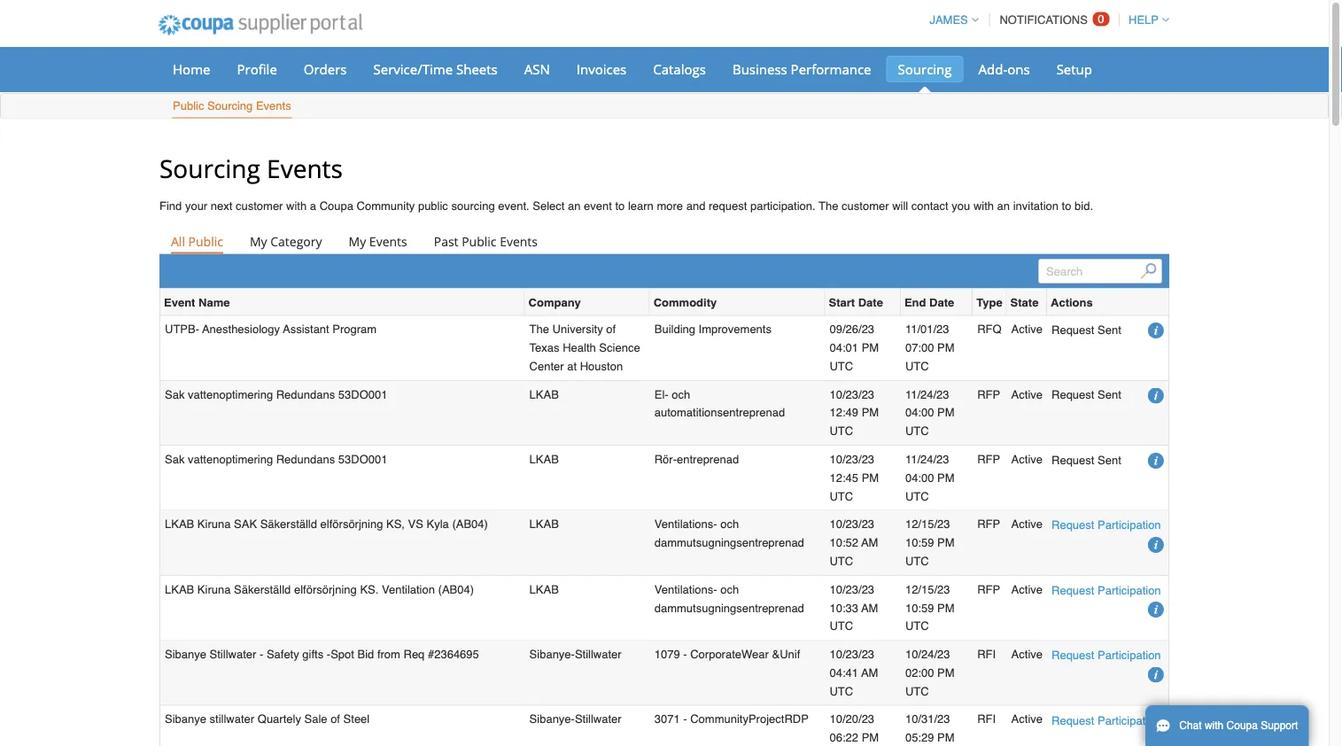 Task type: describe. For each thing, give the bounding box(es) containing it.
sale
[[305, 713, 328, 726]]

coupa supplier portal image
[[146, 3, 375, 47]]

1079 - corporatewear &unif
[[655, 648, 801, 661]]

all
[[171, 233, 185, 249]]

events up a
[[267, 151, 343, 185]]

request participation for 10/23/23 04:41 am utc
[[1052, 649, 1162, 662]]

2 request from the top
[[1052, 388, 1095, 402]]

event
[[164, 295, 195, 309]]

health
[[563, 341, 596, 354]]

community
[[357, 199, 415, 213]]

och for 10/23/23 10:52 am utc
[[721, 518, 739, 531]]

pm for 10/23/23 10:33 am utc
[[938, 601, 955, 615]]

contact
[[912, 199, 949, 213]]

participation.
[[751, 199, 816, 213]]

dammutsugningsentreprenad for 10:33
[[655, 601, 805, 615]]

1 vertical spatial (ab04)
[[438, 583, 474, 596]]

service/time sheets link
[[362, 56, 509, 82]]

utc inside 10/23/23 12:49 pm utc
[[830, 425, 854, 438]]

rör-entreprenad
[[655, 453, 739, 466]]

rfp for 10/23/23 12:49 pm utc
[[978, 388, 1001, 401]]

1 vertical spatial säkerställd
[[234, 583, 291, 596]]

1 to from the left
[[616, 199, 625, 213]]

and
[[687, 199, 706, 213]]

at
[[568, 359, 577, 373]]

req
[[404, 648, 425, 661]]

3 request from the top
[[1052, 453, 1095, 467]]

request participation button for 10/20/23 06:22 p
[[1052, 711, 1162, 730]]

11/01/23
[[906, 323, 950, 336]]

with inside chat with coupa support button
[[1206, 720, 1224, 732]]

home link
[[161, 56, 222, 82]]

10:59 for 10/23/23 10:33 am utc
[[906, 601, 935, 615]]

utc inside 11/01/23 07:00 pm utc
[[906, 359, 930, 373]]

utc up 10/24/23
[[906, 620, 930, 633]]

pm for 10/23/23 12:49 pm utc
[[938, 406, 955, 419]]

rfp for 10/23/23 10:33 am utc
[[978, 583, 1001, 596]]

10/23/23 for 12:45
[[830, 453, 875, 466]]

state
[[1011, 295, 1039, 309]]

my events link
[[337, 229, 419, 253]]

actions
[[1051, 295, 1094, 309]]

houston
[[580, 359, 623, 373]]

stillwater for sibanye stillwater - safety gifts -spot bid from req #2364695
[[575, 648, 622, 661]]

more
[[657, 199, 684, 213]]

lkab for 10/23/23 10:33 am utc
[[530, 583, 559, 596]]

help link
[[1121, 13, 1170, 27]]

request participation button for 10/23/23 10:33 am utc
[[1052, 581, 1162, 600]]

- left safety
[[260, 648, 264, 661]]

invoices link
[[565, 56, 638, 82]]

Search text field
[[1039, 259, 1163, 284]]

0 vertical spatial (ab04)
[[452, 518, 488, 531]]

10/24/23 02:00 pm utc
[[906, 648, 955, 698]]

pm for 10/23/23 12:45 pm utc
[[938, 471, 955, 484]]

0 horizontal spatial of
[[331, 713, 340, 726]]

my category link
[[238, 229, 334, 253]]

active for 10/23/23 12:45 pm utc
[[1012, 453, 1043, 466]]

improvements
[[699, 323, 772, 336]]

quartely
[[258, 713, 301, 726]]

james link
[[922, 13, 979, 27]]

1 customer from the left
[[236, 199, 283, 213]]

texas
[[530, 341, 560, 354]]

add-ons
[[979, 60, 1031, 78]]

1 an from the left
[[568, 199, 581, 213]]

12/15/23 for 10/23/23 10:33 am utc
[[906, 583, 951, 596]]

type state
[[977, 295, 1039, 309]]

sent for 10/23/23 12:45 pm utc
[[1098, 453, 1122, 467]]

1 vertical spatial sourcing
[[207, 99, 253, 113]]

add-
[[979, 60, 1008, 78]]

type button
[[977, 293, 1003, 311]]

11/24/23 04:00 pm utc for 10/23/23 12:49 pm utc
[[906, 388, 955, 438]]

active for 10/23/23 12:49 pm utc
[[1012, 388, 1043, 401]]

am for 10:33
[[862, 601, 879, 615]]

public sourcing events
[[173, 99, 291, 113]]

my for my events
[[349, 233, 366, 249]]

you
[[952, 199, 971, 213]]

och for 10/23/23 12:49 pm utc
[[672, 388, 691, 401]]

company
[[529, 295, 581, 309]]

sibanye for sibanye stillwater quartely sale of steel
[[165, 713, 207, 726]]

setup
[[1057, 60, 1093, 78]]

vattenoptimering for rör-entreprenad
[[188, 453, 273, 466]]

from
[[378, 648, 401, 661]]

sibanye- for 1079 - corporatewear &unif
[[530, 648, 575, 661]]

anesthesiology
[[202, 323, 280, 336]]

event name
[[164, 295, 230, 309]]

catalogs
[[654, 60, 706, 78]]

ventilations- for 10/23/23 10:33 am utc
[[655, 583, 718, 596]]

steel
[[344, 713, 370, 726]]

10:59 for 10/23/23 10:52 am utc
[[906, 536, 935, 549]]

past public events link
[[423, 229, 550, 253]]

category
[[271, 233, 322, 249]]

event.
[[498, 199, 530, 213]]

events down community
[[370, 233, 408, 249]]

pm for 10/23/23 10:52 am utc
[[938, 536, 955, 549]]

utc right '10/23/23 12:45 pm utc'
[[906, 490, 930, 503]]

invoices
[[577, 60, 627, 78]]

start date
[[829, 295, 884, 309]]

kiruna for sak
[[198, 518, 231, 531]]

11/24/23 for 10/23/23 12:45 pm utc
[[906, 453, 950, 466]]

event name button
[[164, 293, 230, 311]]

dammutsugningsentreprenad for 10:52
[[655, 536, 805, 549]]

2 an from the left
[[998, 199, 1011, 213]]

chat
[[1180, 720, 1203, 732]]

notifications
[[1000, 13, 1088, 27]]

10/23/23 04:41 am utc
[[830, 648, 879, 698]]

company button
[[529, 293, 581, 311]]

10/23/23 for 10:52
[[830, 518, 875, 531]]

name
[[199, 295, 230, 309]]

sak vattenoptimering redundans 53do001 for el- och automatitionsentreprenad
[[165, 388, 388, 401]]

events down the "event." at the left of the page
[[500, 233, 538, 249]]

entreprenad
[[677, 453, 739, 466]]

setup link
[[1046, 56, 1105, 82]]

past public events
[[434, 233, 538, 249]]

add-ons link
[[968, 56, 1042, 82]]

rfi for 10/24/23 02:00 pm utc
[[978, 648, 997, 661]]

11/24/23 for 10/23/23 12:49 pm utc
[[906, 388, 950, 401]]

building improvements
[[655, 323, 772, 336]]

end
[[905, 295, 927, 309]]

sak for rör-entreprenad
[[165, 453, 185, 466]]

sourcing
[[452, 199, 495, 213]]

och for 10/23/23 10:33 am utc
[[721, 583, 739, 596]]

ventilations- for 10/23/23 10:52 am utc
[[655, 518, 718, 531]]

12/15/23 10:59 pm utc for 10/23/23 10:52 am utc
[[906, 518, 955, 568]]

spot
[[331, 648, 354, 661]]

my for my category
[[250, 233, 267, 249]]

0 vertical spatial the
[[819, 199, 839, 213]]

10/23/23 for 12:49
[[830, 388, 875, 401]]

10/20/23
[[830, 713, 875, 726]]

sibanye stillwater - safety gifts -spot bid from req #2364695
[[165, 648, 479, 661]]

04:41
[[830, 666, 859, 680]]

help
[[1129, 13, 1160, 27]]

profile
[[237, 60, 277, 78]]

the university of texas health science center at houston
[[530, 323, 641, 373]]

request sent for 09/26/23 04:01 pm utc
[[1052, 323, 1122, 336]]

utpb-
[[165, 323, 199, 336]]

participation for 10/23/23 10:52 am utc
[[1098, 519, 1162, 532]]

ventilations- och dammutsugningsentreprenad for 10:33
[[655, 583, 805, 615]]

sibanye for sibanye stillwater - safety gifts -spot bid from req #2364695
[[165, 648, 207, 661]]

04:00 for 10/23/23 12:45 pm utc
[[906, 471, 935, 484]]

pm for 10/23/23 04:41 am utc
[[938, 666, 955, 680]]

active for 10/23/23 10:33 am utc
[[1012, 583, 1043, 596]]

public for past
[[462, 233, 497, 249]]

10/23/23 for 10:33
[[830, 583, 875, 596]]

utc inside 10/23/23 10:52 am utc
[[830, 555, 854, 568]]

0 horizontal spatial with
[[286, 199, 307, 213]]

lkab for 10/23/23 12:49 pm utc
[[530, 388, 559, 401]]

catalogs link
[[642, 56, 718, 82]]

chat with coupa support
[[1180, 720, 1299, 732]]

chat with coupa support button
[[1146, 706, 1310, 746]]

asn link
[[513, 56, 562, 82]]

center
[[530, 359, 564, 373]]



Task type: vqa. For each thing, say whether or not it's contained in the screenshot.
2nd dammutsugningsentreprenad
yes



Task type: locate. For each thing, give the bounding box(es) containing it.
lkab for 10/23/23 12:45 pm utc
[[530, 453, 559, 466]]

am right 10:33
[[862, 601, 879, 615]]

2 vertical spatial sourcing
[[160, 151, 260, 185]]

2 vertical spatial request sent
[[1052, 453, 1122, 467]]

1 horizontal spatial to
[[1063, 199, 1072, 213]]

7 active from the top
[[1012, 713, 1043, 726]]

utc inside 09/26/23 04:01 pm utc
[[830, 359, 854, 373]]

sent for 09/26/23 04:01 pm utc
[[1098, 323, 1122, 336]]

2 request sent from the top
[[1052, 388, 1122, 402]]

end date button
[[905, 293, 955, 311]]

bid.
[[1075, 199, 1094, 213]]

utc right 10/23/23 10:52 am utc
[[906, 555, 930, 568]]

1 horizontal spatial date
[[930, 295, 955, 309]]

of inside the university of texas health science center at houston
[[607, 323, 616, 336]]

customer
[[236, 199, 283, 213], [842, 199, 890, 213]]

request
[[1052, 323, 1095, 336], [1052, 388, 1095, 402], [1052, 453, 1095, 467], [1052, 519, 1095, 532], [1052, 584, 1095, 597], [1052, 649, 1095, 662], [1052, 714, 1095, 727]]

1 vertical spatial 04:00
[[906, 471, 935, 484]]

2 vertical spatial och
[[721, 583, 739, 596]]

am inside 10/23/23 10:33 am utc
[[862, 601, 879, 615]]

0 vertical spatial rfi
[[978, 648, 997, 661]]

elförsörjning left ks,
[[321, 518, 383, 531]]

participation for 10/23/23 10:33 am utc
[[1098, 584, 1162, 597]]

public down home link
[[173, 99, 204, 113]]

events down profile link
[[256, 99, 291, 113]]

10/24/23
[[906, 648, 951, 661]]

0 vertical spatial sak vattenoptimering redundans 53do001
[[165, 388, 388, 401]]

sourcing down james
[[898, 60, 953, 78]]

stillwater left safety
[[210, 648, 256, 661]]

all public link
[[160, 229, 235, 253]]

1 vertical spatial ventilations-
[[655, 583, 718, 596]]

my down community
[[349, 233, 366, 249]]

1 vertical spatial vattenoptimering
[[188, 453, 273, 466]]

1 vertical spatial 12/15/23 10:59 pm utc
[[906, 583, 955, 633]]

ventilations- och dammutsugningsentreprenad down the entreprenad
[[655, 518, 805, 549]]

service/time sheets
[[374, 60, 498, 78]]

3 10/23/23 from the top
[[830, 518, 875, 531]]

10/23/23 up 10:33
[[830, 583, 875, 596]]

to left 'learn'
[[616, 199, 625, 213]]

home
[[173, 60, 211, 78]]

1 vertical spatial 12/15/23
[[906, 583, 951, 596]]

the
[[819, 199, 839, 213], [530, 323, 550, 336]]

sourcing for sourcing events
[[160, 151, 260, 185]]

1 horizontal spatial customer
[[842, 199, 890, 213]]

11/24/23 04:00 pm utc right '10/23/23 12:45 pm utc'
[[906, 453, 955, 503]]

start date button
[[829, 293, 884, 311]]

1 horizontal spatial an
[[998, 199, 1011, 213]]

1 horizontal spatial the
[[819, 199, 839, 213]]

am right 04:41
[[862, 666, 879, 680]]

utc inside 10/23/23 10:33 am utc
[[830, 620, 854, 633]]

1 date from the left
[[859, 295, 884, 309]]

2 ventilations- from the top
[[655, 583, 718, 596]]

of right sale
[[331, 713, 340, 726]]

5 10/23/23 from the top
[[830, 648, 875, 661]]

1 horizontal spatial of
[[607, 323, 616, 336]]

asn
[[525, 60, 550, 78]]

4 participation from the top
[[1098, 714, 1162, 727]]

ventilations- och dammutsugningsentreprenad up "corporatewear"
[[655, 583, 805, 615]]

0 horizontal spatial customer
[[236, 199, 283, 213]]

0 horizontal spatial an
[[568, 199, 581, 213]]

customer right next
[[236, 199, 283, 213]]

10/31/23
[[906, 713, 951, 726]]

1 12/15/23 10:59 pm utc from the top
[[906, 518, 955, 568]]

1 my from the left
[[250, 233, 267, 249]]

10/23/23 for 04:41
[[830, 648, 875, 661]]

1 vertical spatial och
[[721, 518, 739, 531]]

10:52
[[830, 536, 859, 549]]

10/23/23 inside '10/23/23 12:45 pm utc'
[[830, 453, 875, 466]]

vattenoptimering
[[188, 388, 273, 401], [188, 453, 273, 466]]

start
[[829, 295, 856, 309]]

invitation
[[1014, 199, 1059, 213]]

1 vertical spatial am
[[862, 601, 879, 615]]

0 vertical spatial 04:00
[[906, 406, 935, 419]]

an left invitation
[[998, 199, 1011, 213]]

(ab04)
[[452, 518, 488, 531], [438, 583, 474, 596]]

2 ventilations- och dammutsugningsentreprenad from the top
[[655, 583, 805, 615]]

2 04:00 from the top
[[906, 471, 935, 484]]

date inside button
[[859, 295, 884, 309]]

utc down 04:41
[[830, 685, 854, 698]]

11/24/23 04:00 pm utc for 10/23/23 12:45 pm utc
[[906, 453, 955, 503]]

4 request participation from the top
[[1052, 714, 1162, 727]]

1 11/24/23 from the top
[[906, 388, 950, 401]]

ventilations- och dammutsugningsentreprenad
[[655, 518, 805, 549], [655, 583, 805, 615]]

dammutsugningsentreprenad
[[655, 536, 805, 549], [655, 601, 805, 615]]

1 rfi from the top
[[978, 648, 997, 661]]

elförsörjning
[[321, 518, 383, 531], [294, 583, 357, 596]]

0 vertical spatial request sent
[[1052, 323, 1122, 336]]

el- och automatitionsentreprenad
[[655, 388, 786, 419]]

11/24/23 right '10/23/23 12:45 pm utc'
[[906, 453, 950, 466]]

2 vertical spatial am
[[862, 666, 879, 680]]

0 vertical spatial coupa
[[320, 199, 354, 213]]

och up "corporatewear"
[[721, 583, 739, 596]]

1 horizontal spatial coupa
[[1227, 720, 1259, 732]]

3 rfp from the top
[[978, 518, 1001, 531]]

och inside el- och automatitionsentreprenad
[[672, 388, 691, 401]]

utc down 12:45
[[830, 490, 854, 503]]

2 rfi from the top
[[978, 713, 997, 726]]

participation for 10/23/23 04:41 am utc
[[1098, 649, 1162, 662]]

safety
[[267, 648, 299, 661]]

request
[[709, 199, 748, 213]]

0 vertical spatial am
[[862, 536, 879, 549]]

4 request participation button from the top
[[1052, 711, 1162, 730]]

2 vattenoptimering from the top
[[188, 453, 273, 466]]

request participation button for 10/23/23 10:52 am utc
[[1052, 516, 1162, 535]]

orders
[[304, 60, 347, 78]]

1 vertical spatial of
[[331, 713, 340, 726]]

2 kiruna from the top
[[198, 583, 231, 596]]

2 11/24/23 04:00 pm utc from the top
[[906, 453, 955, 503]]

ventilations- down "rör-entreprenad"
[[655, 518, 718, 531]]

support
[[1262, 720, 1299, 732]]

1 sak from the top
[[165, 388, 185, 401]]

och down the entreprenad
[[721, 518, 739, 531]]

search image
[[1141, 263, 1157, 279]]

1 vattenoptimering from the top
[[188, 388, 273, 401]]

corporatewear
[[691, 648, 769, 661]]

coupa left support
[[1227, 720, 1259, 732]]

- right 1079
[[684, 648, 688, 661]]

stillwater for sibanye stillwater quartely sale of steel
[[575, 713, 622, 726]]

2 my from the left
[[349, 233, 366, 249]]

1 vertical spatial sak
[[165, 453, 185, 466]]

2 request participation from the top
[[1052, 584, 1162, 597]]

1 vertical spatial sibanye-stillwater
[[530, 713, 622, 726]]

1 vertical spatial 11/24/23 04:00 pm utc
[[906, 453, 955, 503]]

the up texas
[[530, 323, 550, 336]]

3 participation from the top
[[1098, 649, 1162, 662]]

2 active from the top
[[1012, 388, 1043, 401]]

utc right 10/23/23 12:49 pm utc
[[906, 425, 930, 438]]

request participation for 10/23/23 10:33 am utc
[[1052, 584, 1162, 597]]

3071
[[655, 713, 681, 726]]

date for end date
[[930, 295, 955, 309]]

0
[[1099, 12, 1105, 26]]

business
[[733, 60, 788, 78]]

sibanye- for 3071 - communityprojectrdp
[[530, 713, 575, 726]]

end date
[[905, 295, 955, 309]]

53do001 up ks,
[[338, 453, 388, 466]]

notifications 0
[[1000, 12, 1105, 27]]

pm inside 11/01/23 07:00 pm utc
[[938, 341, 955, 354]]

2 10/23/23 from the top
[[830, 453, 875, 466]]

och right el- at the bottom left of the page
[[672, 388, 691, 401]]

communityprojectrdp
[[691, 713, 809, 726]]

3 request sent from the top
[[1052, 453, 1122, 467]]

ventilations- up 1079
[[655, 583, 718, 596]]

7 request from the top
[[1052, 714, 1095, 727]]

am right 10:52
[[862, 536, 879, 549]]

1 am from the top
[[862, 536, 879, 549]]

sourcing link
[[887, 56, 964, 82]]

request participation for 10/23/23 10:52 am utc
[[1052, 519, 1162, 532]]

am inside 10/23/23 10:52 am utc
[[862, 536, 879, 549]]

date inside button
[[930, 295, 955, 309]]

1 10/23/23 from the top
[[830, 388, 875, 401]]

navigation
[[922, 3, 1170, 37]]

utc inside 10/24/23 02:00 pm utc
[[906, 685, 930, 698]]

0 vertical spatial redundans
[[276, 388, 335, 401]]

utc down '07:00'
[[906, 359, 930, 373]]

1 vertical spatial request sent
[[1052, 388, 1122, 402]]

2 to from the left
[[1063, 199, 1072, 213]]

10/23/23 up 10:52
[[830, 518, 875, 531]]

dammutsugningsentreprenad up "corporatewear"
[[655, 601, 805, 615]]

4 10/23/23 from the top
[[830, 583, 875, 596]]

0 vertical spatial säkerställd
[[260, 518, 317, 531]]

sibanye-stillwater for 3071
[[530, 713, 622, 726]]

10:59 up 10/24/23
[[906, 601, 935, 615]]

rfi right 10/24/23
[[978, 648, 997, 661]]

2 sibanye from the top
[[165, 713, 207, 726]]

1 sibanye-stillwater from the top
[[530, 648, 622, 661]]

3 sent from the top
[[1098, 453, 1122, 467]]

10/23/23 up 12:45
[[830, 453, 875, 466]]

rfp for 10/23/23 10:52 am utc
[[978, 518, 1001, 531]]

vattenoptimering down anesthesiology on the top left of page
[[188, 388, 273, 401]]

of up 'science'
[[607, 323, 616, 336]]

0 vertical spatial sak
[[165, 388, 185, 401]]

12/15/23 10:59 pm utc right 10/23/23 10:52 am utc
[[906, 518, 955, 568]]

5 active from the top
[[1012, 583, 1043, 596]]

lkab kiruna sak säkerställd elförsörjning ks, vs kyla (ab04)
[[165, 518, 488, 531]]

1 sibanye- from the top
[[530, 648, 575, 661]]

2 rfp from the top
[[978, 453, 1001, 466]]

1 vertical spatial 11/24/23
[[906, 453, 950, 466]]

0 vertical spatial vattenoptimering
[[188, 388, 273, 401]]

10/23/23 up 12:49
[[830, 388, 875, 401]]

event
[[584, 199, 612, 213]]

sak vattenoptimering redundans 53do001 down utpb- anesthesiology assistant program
[[165, 388, 388, 401]]

0 vertical spatial sibanye-stillwater
[[530, 648, 622, 661]]

rfi for 10/31/23 05:29 p
[[978, 713, 997, 726]]

utc down 12:49
[[830, 425, 854, 438]]

stillwater left 3071 at the bottom of the page
[[575, 713, 622, 726]]

1 sibanye from the top
[[165, 648, 207, 661]]

sak vattenoptimering redundans 53do001
[[165, 388, 388, 401], [165, 453, 388, 466]]

säkerställd down sak
[[234, 583, 291, 596]]

0 vertical spatial kiruna
[[198, 518, 231, 531]]

rfp
[[978, 388, 1001, 401], [978, 453, 1001, 466], [978, 518, 1001, 531], [978, 583, 1001, 596]]

gifts
[[303, 648, 324, 661]]

pm inside 10/24/23 02:00 pm utc
[[938, 666, 955, 680]]

request sent for 10/23/23 12:45 pm utc
[[1052, 453, 1122, 467]]

coupa right a
[[320, 199, 354, 213]]

1 redundans from the top
[[276, 388, 335, 401]]

business performance
[[733, 60, 872, 78]]

utc down 10:33
[[830, 620, 854, 633]]

2 12/15/23 10:59 pm utc from the top
[[906, 583, 955, 633]]

pm inside 10/23/23 12:49 pm utc
[[862, 406, 879, 419]]

active for 10/20/23 06:22 p
[[1012, 713, 1043, 726]]

1 vertical spatial dammutsugningsentreprenad
[[655, 601, 805, 615]]

2 11/24/23 from the top
[[906, 453, 950, 466]]

request participation button for 10/23/23 04:41 am utc
[[1052, 646, 1162, 665]]

utc inside "10/23/23 04:41 am utc"
[[830, 685, 854, 698]]

6 request from the top
[[1052, 649, 1095, 662]]

1 horizontal spatial my
[[349, 233, 366, 249]]

2 participation from the top
[[1098, 584, 1162, 597]]

10:59 right 10/23/23 10:52 am utc
[[906, 536, 935, 549]]

11/24/23 04:00 pm utc
[[906, 388, 955, 438], [906, 453, 955, 503]]

2 date from the left
[[930, 295, 955, 309]]

date right end
[[930, 295, 955, 309]]

1 sent from the top
[[1098, 323, 1122, 336]]

public right past
[[462, 233, 497, 249]]

1 request sent from the top
[[1052, 323, 1122, 336]]

1 ventilations- och dammutsugningsentreprenad from the top
[[655, 518, 805, 549]]

sak vattenoptimering redundans 53do001 up sak
[[165, 453, 388, 466]]

tab list containing all public
[[160, 229, 1170, 253]]

1 request participation button from the top
[[1052, 516, 1162, 535]]

3 request participation from the top
[[1052, 649, 1162, 662]]

am for 10:52
[[862, 536, 879, 549]]

1 dammutsugningsentreprenad from the top
[[655, 536, 805, 549]]

stillwater left 1079
[[575, 648, 622, 661]]

1 rfp from the top
[[978, 388, 1001, 401]]

- right 3071 at the bottom of the page
[[684, 713, 688, 726]]

12/15/23 10:59 pm utc up 10/24/23
[[906, 583, 955, 633]]

ks,
[[387, 518, 405, 531]]

12/15/23 right 10/23/23 10:52 am utc
[[906, 518, 951, 531]]

pm
[[862, 341, 879, 354], [938, 341, 955, 354], [862, 406, 879, 419], [938, 406, 955, 419], [862, 471, 879, 484], [938, 471, 955, 484], [938, 536, 955, 549], [938, 601, 955, 615], [938, 666, 955, 680]]

10/23/23 inside "10/23/23 04:41 am utc"
[[830, 648, 875, 661]]

1 10:59 from the top
[[906, 536, 935, 549]]

sak for el- och automatitionsentreprenad
[[165, 388, 185, 401]]

10:33
[[830, 601, 859, 615]]

12/15/23 up 10/24/23
[[906, 583, 951, 596]]

with
[[286, 199, 307, 213], [974, 199, 995, 213], [1206, 720, 1224, 732]]

1 vertical spatial kiruna
[[198, 583, 231, 596]]

sourcing for sourcing
[[898, 60, 953, 78]]

rfi right the 10/31/23 05:29 p
[[978, 713, 997, 726]]

ventilation
[[382, 583, 435, 596]]

the inside the university of texas health science center at houston
[[530, 323, 550, 336]]

public for all
[[188, 233, 223, 249]]

my left category
[[250, 233, 267, 249]]

1 kiruna from the top
[[198, 518, 231, 531]]

04:00 down '07:00'
[[906, 406, 935, 419]]

1 vertical spatial coupa
[[1227, 720, 1259, 732]]

10/23/23 10:33 am utc
[[830, 583, 879, 633]]

active for 09/26/23 04:01 pm utc
[[1012, 323, 1043, 336]]

utc down 10:52
[[830, 555, 854, 568]]

0 vertical spatial 11/24/23 04:00 pm utc
[[906, 388, 955, 438]]

kyla
[[427, 518, 449, 531]]

0 vertical spatial dammutsugningsentreprenad
[[655, 536, 805, 549]]

04:00 right '10/23/23 12:45 pm utc'
[[906, 471, 935, 484]]

2 horizontal spatial with
[[1206, 720, 1224, 732]]

am inside "10/23/23 04:41 am utc"
[[862, 666, 879, 680]]

07:00
[[906, 341, 935, 354]]

12/15/23 for 10/23/23 10:52 am utc
[[906, 518, 951, 531]]

request participation for 10/20/23 06:22 p
[[1052, 714, 1162, 727]]

0 vertical spatial 12/15/23
[[906, 518, 951, 531]]

2 sak vattenoptimering redundans 53do001 from the top
[[165, 453, 388, 466]]

0 vertical spatial 12/15/23 10:59 pm utc
[[906, 518, 955, 568]]

kiruna for säkerställd
[[198, 583, 231, 596]]

10/23/23 inside 10/23/23 12:49 pm utc
[[830, 388, 875, 401]]

utc
[[830, 359, 854, 373], [906, 359, 930, 373], [830, 425, 854, 438], [906, 425, 930, 438], [830, 490, 854, 503], [906, 490, 930, 503], [830, 555, 854, 568], [906, 555, 930, 568], [830, 620, 854, 633], [906, 620, 930, 633], [830, 685, 854, 698], [906, 685, 930, 698]]

4 request from the top
[[1052, 519, 1095, 532]]

to
[[616, 199, 625, 213], [1063, 199, 1072, 213]]

10/23/23 inside 10/23/23 10:33 am utc
[[830, 583, 875, 596]]

sak
[[234, 518, 257, 531]]

1 vertical spatial redundans
[[276, 453, 335, 466]]

1 12/15/23 from the top
[[906, 518, 951, 531]]

3 request participation button from the top
[[1052, 646, 1162, 665]]

lkab kiruna säkerställd elförsörjning ks. ventilation (ab04)
[[165, 583, 474, 596]]

0 vertical spatial 53do001
[[338, 388, 388, 401]]

2 sibanye-stillwater from the top
[[530, 713, 622, 726]]

lkab for 10/23/23 10:52 am utc
[[530, 518, 559, 531]]

&unif
[[773, 648, 801, 661]]

date right start
[[859, 295, 884, 309]]

customer left will
[[842, 199, 890, 213]]

sourcing down profile link
[[207, 99, 253, 113]]

2 dammutsugningsentreprenad from the top
[[655, 601, 805, 615]]

1 vertical spatial rfi
[[978, 713, 997, 726]]

tab list
[[160, 229, 1170, 253]]

1 request from the top
[[1052, 323, 1095, 336]]

04:00 for 10/23/23 12:49 pm utc
[[906, 406, 935, 419]]

request sent for 10/23/23 12:49 pm utc
[[1052, 388, 1122, 402]]

pm for 09/26/23 04:01 pm utc
[[938, 341, 955, 354]]

1 vertical spatial sibanye-
[[530, 713, 575, 726]]

0 vertical spatial sibanye
[[165, 648, 207, 661]]

1 vertical spatial sibanye
[[165, 713, 207, 726]]

(ab04) right ventilation
[[438, 583, 474, 596]]

11/01/23 07:00 pm utc
[[906, 323, 955, 373]]

1 participation from the top
[[1098, 519, 1162, 532]]

12/15/23 10:59 pm utc for 10/23/23 10:33 am utc
[[906, 583, 955, 633]]

1 vertical spatial 53do001
[[338, 453, 388, 466]]

participation for 10/20/23 06:22 p
[[1098, 714, 1162, 727]]

2 sibanye- from the top
[[530, 713, 575, 726]]

an
[[568, 199, 581, 213], [998, 199, 1011, 213]]

10/31/23 05:29 p
[[906, 713, 955, 746]]

utc down 02:00
[[906, 685, 930, 698]]

0 vertical spatial sourcing
[[898, 60, 953, 78]]

to left bid.
[[1063, 199, 1072, 213]]

1 53do001 from the top
[[338, 388, 388, 401]]

2 request participation button from the top
[[1052, 581, 1162, 600]]

find
[[160, 199, 182, 213]]

4 rfp from the top
[[978, 583, 1001, 596]]

- right gifts
[[327, 648, 331, 661]]

redundans for el- och automatitionsentreprenad
[[276, 388, 335, 401]]

ventilations-
[[655, 518, 718, 531], [655, 583, 718, 596]]

0 horizontal spatial my
[[250, 233, 267, 249]]

elförsörjning left ks.
[[294, 583, 357, 596]]

active for 10/23/23 10:52 am utc
[[1012, 518, 1043, 531]]

your
[[185, 199, 208, 213]]

0 vertical spatial sibanye-
[[530, 648, 575, 661]]

3 am from the top
[[862, 666, 879, 680]]

navigation containing notifications 0
[[922, 3, 1170, 37]]

0 vertical spatial ventilations-
[[655, 518, 718, 531]]

09/26/23 04:01 pm utc
[[830, 323, 879, 373]]

11/24/23 down 11/01/23 07:00 pm utc
[[906, 388, 950, 401]]

1 vertical spatial the
[[530, 323, 550, 336]]

0 vertical spatial ventilations- och dammutsugningsentreprenad
[[655, 518, 805, 549]]

redundans for rör-entreprenad
[[276, 453, 335, 466]]

53do001
[[338, 388, 388, 401], [338, 453, 388, 466]]

sheets
[[457, 60, 498, 78]]

events
[[256, 99, 291, 113], [267, 151, 343, 185], [370, 233, 408, 249], [500, 233, 538, 249]]

pm inside 09/26/23 04:01 pm utc
[[862, 341, 879, 354]]

2 12/15/23 from the top
[[906, 583, 951, 596]]

an left event
[[568, 199, 581, 213]]

2 redundans from the top
[[276, 453, 335, 466]]

2 vertical spatial sent
[[1098, 453, 1122, 467]]

53do001 for rör-entreprenad
[[338, 453, 388, 466]]

sibanye-stillwater for 1079
[[530, 648, 622, 661]]

with right you
[[974, 199, 995, 213]]

redundans up the 'lkab kiruna sak säkerställd elförsörjning ks, vs kyla (ab04)' in the bottom left of the page
[[276, 453, 335, 466]]

sak vattenoptimering redundans 53do001 for rör-entreprenad
[[165, 453, 388, 466]]

0 vertical spatial sent
[[1098, 323, 1122, 336]]

1 ventilations- from the top
[[655, 518, 718, 531]]

sourcing up next
[[160, 151, 260, 185]]

2 53do001 from the top
[[338, 453, 388, 466]]

10/23/23 inside 10/23/23 10:52 am utc
[[830, 518, 875, 531]]

public right all
[[188, 233, 223, 249]]

2 am from the top
[[862, 601, 879, 615]]

my category
[[250, 233, 322, 249]]

sibanye-
[[530, 648, 575, 661], [530, 713, 575, 726]]

active for 10/23/23 04:41 am utc
[[1012, 648, 1043, 661]]

coupa inside button
[[1227, 720, 1259, 732]]

sourcing events
[[160, 151, 343, 185]]

2 sak from the top
[[165, 453, 185, 466]]

learn
[[628, 199, 654, 213]]

1079
[[655, 648, 681, 661]]

0 horizontal spatial date
[[859, 295, 884, 309]]

am for 04:41
[[862, 666, 879, 680]]

1 vertical spatial ventilations- och dammutsugningsentreprenad
[[655, 583, 805, 615]]

5 request from the top
[[1052, 584, 1095, 597]]

public
[[418, 199, 448, 213]]

dammutsugningsentreprenad down the entreprenad
[[655, 536, 805, 549]]

0 horizontal spatial coupa
[[320, 199, 354, 213]]

0 vertical spatial 11/24/23
[[906, 388, 950, 401]]

rfp for 10/23/23 12:45 pm utc
[[978, 453, 1001, 466]]

the right participation.
[[819, 199, 839, 213]]

sent for 10/23/23 12:49 pm utc
[[1098, 388, 1122, 402]]

active
[[1012, 323, 1043, 336], [1012, 388, 1043, 401], [1012, 453, 1043, 466], [1012, 518, 1043, 531], [1012, 583, 1043, 596], [1012, 648, 1043, 661], [1012, 713, 1043, 726]]

1 11/24/23 04:00 pm utc from the top
[[906, 388, 955, 438]]

11/24/23
[[906, 388, 950, 401], [906, 453, 950, 466]]

with right chat
[[1206, 720, 1224, 732]]

(ab04) right kyla
[[452, 518, 488, 531]]

säkerställd right sak
[[260, 518, 317, 531]]

10/20/23 06:22 p
[[830, 713, 879, 746]]

vattenoptimering up sak
[[188, 453, 273, 466]]

02:00
[[906, 666, 935, 680]]

vs
[[408, 518, 424, 531]]

#2364695
[[428, 648, 479, 661]]

53do001 for el- och automatitionsentreprenad
[[338, 388, 388, 401]]

sibanye-stillwater
[[530, 648, 622, 661], [530, 713, 622, 726]]

vattenoptimering for el- och automatitionsentreprenad
[[188, 388, 273, 401]]

kiruna
[[198, 518, 231, 531], [198, 583, 231, 596]]

0 vertical spatial elförsörjning
[[321, 518, 383, 531]]

public sourcing events link
[[172, 95, 292, 118]]

4 active from the top
[[1012, 518, 1043, 531]]

10/23/23 up 04:41
[[830, 648, 875, 661]]

1 horizontal spatial with
[[974, 199, 995, 213]]

utc inside '10/23/23 12:45 pm utc'
[[830, 490, 854, 503]]

3 active from the top
[[1012, 453, 1043, 466]]

1 sak vattenoptimering redundans 53do001 from the top
[[165, 388, 388, 401]]

10/23/23 12:45 pm utc
[[830, 453, 879, 503]]

science
[[600, 341, 641, 354]]

date for start date
[[859, 295, 884, 309]]

ventilations- och dammutsugningsentreprenad for 10:52
[[655, 518, 805, 549]]

6 active from the top
[[1012, 648, 1043, 661]]

1 vertical spatial sent
[[1098, 388, 1122, 402]]

1 04:00 from the top
[[906, 406, 935, 419]]

0 vertical spatial of
[[607, 323, 616, 336]]

past
[[434, 233, 459, 249]]

utc down 04:01
[[830, 359, 854, 373]]

0 vertical spatial 10:59
[[906, 536, 935, 549]]

2 sent from the top
[[1098, 388, 1122, 402]]

program
[[333, 323, 377, 336]]

stillwater
[[210, 713, 255, 726]]

0 vertical spatial och
[[672, 388, 691, 401]]

with left a
[[286, 199, 307, 213]]

2 customer from the left
[[842, 199, 890, 213]]

redundans down assistant
[[276, 388, 335, 401]]

1 vertical spatial 10:59
[[906, 601, 935, 615]]

11/24/23 04:00 pm utc down 11/01/23 07:00 pm utc
[[906, 388, 955, 438]]

actions button
[[1051, 293, 1094, 311]]

1 vertical spatial sak vattenoptimering redundans 53do001
[[165, 453, 388, 466]]

53do001 down program on the top left
[[338, 388, 388, 401]]

1 request participation from the top
[[1052, 519, 1162, 532]]

1 vertical spatial elförsörjning
[[294, 583, 357, 596]]

pm inside '10/23/23 12:45 pm utc'
[[862, 471, 879, 484]]

0 horizontal spatial the
[[530, 323, 550, 336]]

0 horizontal spatial to
[[616, 199, 625, 213]]

2 10:59 from the top
[[906, 601, 935, 615]]

säkerställd
[[260, 518, 317, 531], [234, 583, 291, 596]]

orders link
[[292, 56, 359, 82]]

1 active from the top
[[1012, 323, 1043, 336]]



